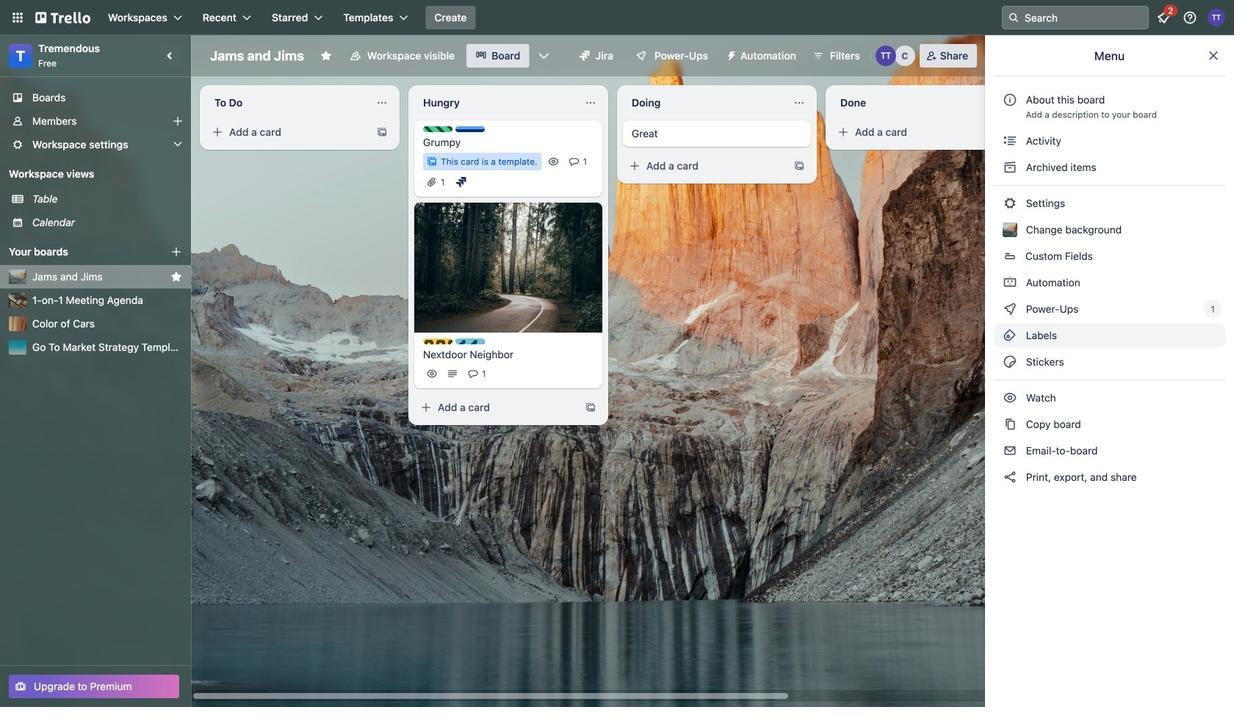 Task type: vqa. For each thing, say whether or not it's contained in the screenshot.
Search field
yes



Task type: describe. For each thing, give the bounding box(es) containing it.
color: yellow, title: none image
[[423, 339, 452, 344]]

terry turtle (terryturtle) image
[[875, 46, 896, 66]]

open information menu image
[[1183, 10, 1197, 25]]

0 horizontal spatial create from template… image
[[585, 402, 596, 414]]

5 sm image from the top
[[1003, 391, 1017, 405]]

add board image
[[170, 246, 182, 258]]

color: green, title: none image
[[423, 126, 452, 132]]

6 sm image from the top
[[1003, 417, 1017, 432]]

back to home image
[[35, 6, 90, 29]]

2 notifications image
[[1155, 9, 1172, 26]]

Board name text field
[[203, 44, 311, 68]]

workspace navigation collapse icon image
[[160, 46, 181, 66]]

4 sm image from the top
[[1003, 355, 1017, 369]]

star or unstar board image
[[320, 50, 332, 62]]

customize views image
[[536, 48, 551, 63]]

3 sm image from the top
[[1003, 302, 1017, 317]]



Task type: locate. For each thing, give the bounding box(es) containing it.
your boards with 4 items element
[[9, 243, 148, 261]]

Search field
[[1020, 7, 1148, 28]]

1 vertical spatial create from template… image
[[585, 402, 596, 414]]

jira icon image
[[579, 51, 590, 61]]

create from template… image
[[376, 126, 388, 138]]

sm image
[[720, 44, 740, 65], [1003, 160, 1017, 175], [454, 175, 468, 190], [1003, 196, 1017, 211], [1003, 328, 1017, 343], [1003, 444, 1017, 458], [1003, 470, 1017, 485]]

color: sky, title: "flying cars" element
[[455, 339, 485, 344]]

1 sm image from the top
[[1003, 134, 1017, 148]]

create from template… image
[[793, 160, 805, 172], [585, 402, 596, 414]]

sm image
[[1003, 134, 1017, 148], [1003, 275, 1017, 290], [1003, 302, 1017, 317], [1003, 355, 1017, 369], [1003, 391, 1017, 405], [1003, 417, 1017, 432]]

starred icon image
[[170, 271, 182, 283]]

search image
[[1008, 12, 1020, 24]]

None text field
[[206, 91, 370, 115], [623, 91, 787, 115], [832, 91, 996, 115], [206, 91, 370, 115], [623, 91, 787, 115], [832, 91, 996, 115]]

color: blue, title: none image
[[455, 126, 485, 132]]

chestercheeetah (chestercheeetah) image
[[895, 46, 915, 66]]

None text field
[[414, 91, 579, 115]]

1 horizontal spatial create from template… image
[[793, 160, 805, 172]]

terry turtle (terryturtle) image
[[1208, 9, 1225, 26]]

2 sm image from the top
[[1003, 275, 1017, 290]]

primary element
[[0, 0, 1234, 35]]

0 vertical spatial create from template… image
[[793, 160, 805, 172]]



